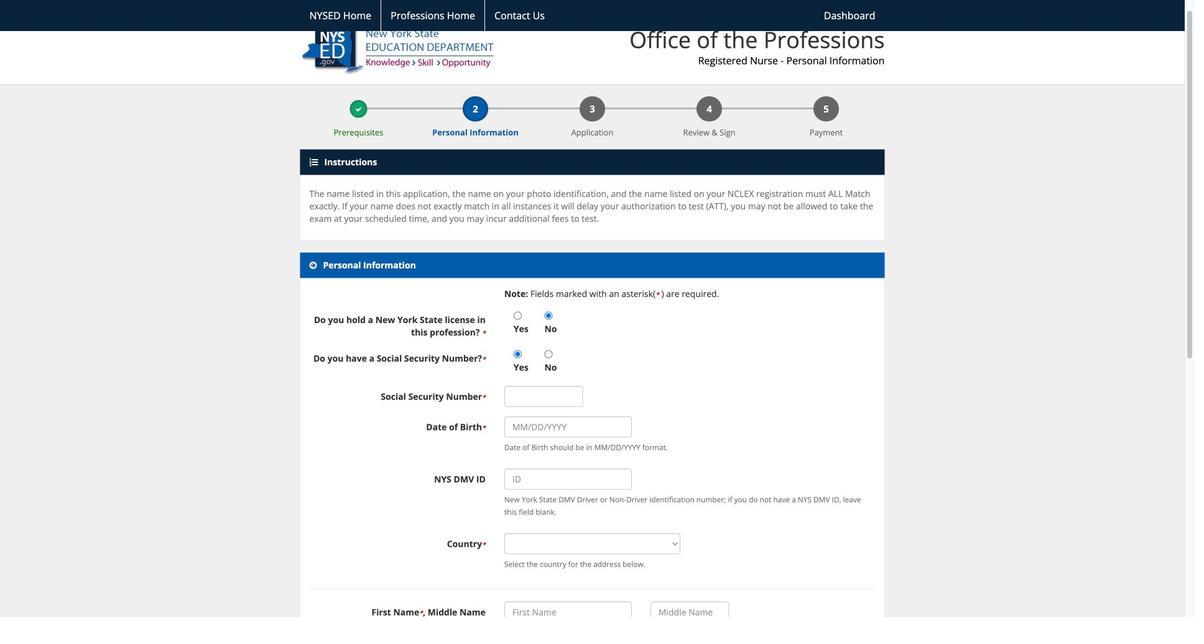 Task type: describe. For each thing, give the bounding box(es) containing it.
First Name text field
[[504, 602, 632, 618]]

check image
[[356, 106, 362, 113]]

MM/DD/YYYY text field
[[504, 417, 632, 438]]

Middle Name text field
[[651, 602, 729, 618]]



Task type: vqa. For each thing, say whether or not it's contained in the screenshot.
MM/DD/YYYY text box
yes



Task type: locate. For each thing, give the bounding box(es) containing it.
None radio
[[514, 312, 522, 320], [545, 312, 553, 320], [514, 351, 522, 359], [545, 351, 553, 359], [514, 312, 522, 320], [545, 312, 553, 320], [514, 351, 522, 359], [545, 351, 553, 359]]

list ol image
[[309, 158, 318, 167]]

ID text field
[[504, 469, 632, 490]]

arrow circle right image
[[309, 261, 317, 270]]

None text field
[[504, 386, 583, 408]]



